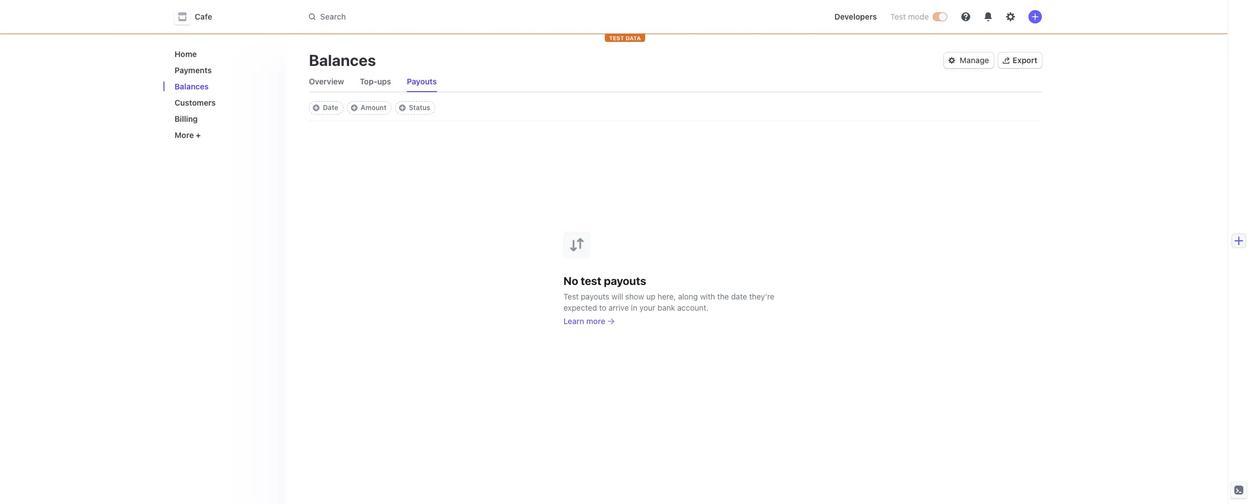 Task type: describe. For each thing, give the bounding box(es) containing it.
up
[[646, 292, 656, 301]]

ups
[[377, 77, 391, 86]]

data
[[626, 35, 641, 41]]

date
[[323, 104, 338, 112]]

payments
[[175, 65, 212, 75]]

billing link
[[170, 110, 278, 128]]

more
[[175, 130, 194, 140]]

add amount image
[[351, 105, 357, 111]]

mode
[[908, 12, 929, 21]]

home
[[175, 49, 197, 59]]

to
[[599, 303, 606, 313]]

more
[[586, 316, 605, 326]]

Search text field
[[302, 6, 618, 27]]

the
[[717, 292, 729, 301]]

no test payouts
[[564, 274, 646, 287]]

0 vertical spatial balances
[[309, 51, 376, 69]]

along
[[678, 292, 698, 301]]

add status image
[[399, 105, 406, 111]]

test for test payouts will show up here, along with the date they're expected to arrive in your bank account.
[[564, 292, 579, 301]]

bank
[[658, 303, 675, 313]]

home link
[[170, 45, 278, 63]]

core navigation links element
[[170, 45, 278, 144]]

tab list containing overview
[[304, 72, 1042, 92]]

payments link
[[170, 61, 278, 79]]

developers link
[[830, 8, 881, 26]]

your
[[640, 303, 655, 313]]

manage link
[[944, 53, 994, 68]]

top-
[[360, 77, 377, 86]]

customers link
[[170, 93, 278, 112]]

test payouts will show up here, along with the date they're expected to arrive in your bank account.
[[564, 292, 774, 313]]

learn more
[[564, 316, 605, 326]]

cafe button
[[175, 9, 223, 25]]

with
[[700, 292, 715, 301]]

manage
[[960, 55, 989, 65]]

learn more link
[[564, 316, 614, 327]]

test mode
[[890, 12, 929, 21]]

no
[[564, 274, 578, 287]]

overview
[[309, 77, 344, 86]]

test
[[581, 274, 601, 287]]

payouts link
[[402, 74, 441, 90]]

test
[[609, 35, 624, 41]]

in
[[631, 303, 637, 313]]

developers
[[835, 12, 877, 21]]



Task type: vqa. For each thing, say whether or not it's contained in the screenshot.
Billing
yes



Task type: locate. For each thing, give the bounding box(es) containing it.
toolbar
[[309, 101, 435, 115]]

show
[[625, 292, 644, 301]]

account.
[[677, 303, 709, 313]]

1 horizontal spatial test
[[890, 12, 906, 21]]

add date image
[[313, 105, 320, 111]]

balances down payments
[[175, 82, 209, 91]]

balances
[[309, 51, 376, 69], [175, 82, 209, 91]]

1 vertical spatial balances
[[175, 82, 209, 91]]

toolbar containing date
[[309, 101, 435, 115]]

0 horizontal spatial test
[[564, 292, 579, 301]]

amount
[[361, 104, 387, 112]]

cafe
[[195, 12, 212, 21]]

billing
[[175, 114, 198, 124]]

status
[[409, 104, 430, 112]]

date
[[731, 292, 747, 301]]

settings image
[[1006, 12, 1015, 21]]

test up expected
[[564, 292, 579, 301]]

expected
[[564, 303, 597, 313]]

search
[[320, 12, 346, 21]]

arrive
[[609, 303, 629, 313]]

test inside test payouts will show up here, along with the date they're expected to arrive in your bank account.
[[564, 292, 579, 301]]

top-ups link
[[355, 74, 396, 90]]

test for test mode
[[890, 12, 906, 21]]

svg image
[[949, 57, 955, 64]]

test left mode
[[890, 12, 906, 21]]

0 horizontal spatial balances
[[175, 82, 209, 91]]

balances link
[[170, 77, 278, 96]]

Search search field
[[302, 6, 618, 27]]

test data
[[609, 35, 641, 41]]

help image
[[961, 12, 970, 21]]

customers
[[175, 98, 216, 107]]

payouts
[[604, 274, 646, 287], [581, 292, 609, 301]]

learn
[[564, 316, 584, 326]]

tab list
[[304, 72, 1042, 92]]

payouts up will
[[604, 274, 646, 287]]

payouts up to at bottom left
[[581, 292, 609, 301]]

will
[[612, 292, 623, 301]]

notifications image
[[984, 12, 993, 21]]

payouts inside test payouts will show up here, along with the date they're expected to arrive in your bank account.
[[581, 292, 609, 301]]

1 horizontal spatial balances
[[309, 51, 376, 69]]

balances up overview
[[309, 51, 376, 69]]

test
[[890, 12, 906, 21], [564, 292, 579, 301]]

balances inside 'link'
[[175, 82, 209, 91]]

more +
[[175, 130, 201, 140]]

1 vertical spatial test
[[564, 292, 579, 301]]

overview link
[[304, 74, 349, 90]]

export
[[1013, 55, 1038, 65]]

here,
[[658, 292, 676, 301]]

0 vertical spatial test
[[890, 12, 906, 21]]

export button
[[998, 53, 1042, 68]]

they're
[[749, 292, 774, 301]]

+
[[196, 130, 201, 140]]

0 vertical spatial payouts
[[604, 274, 646, 287]]

1 vertical spatial payouts
[[581, 292, 609, 301]]

top-ups
[[360, 77, 391, 86]]

payouts
[[407, 77, 437, 86]]



